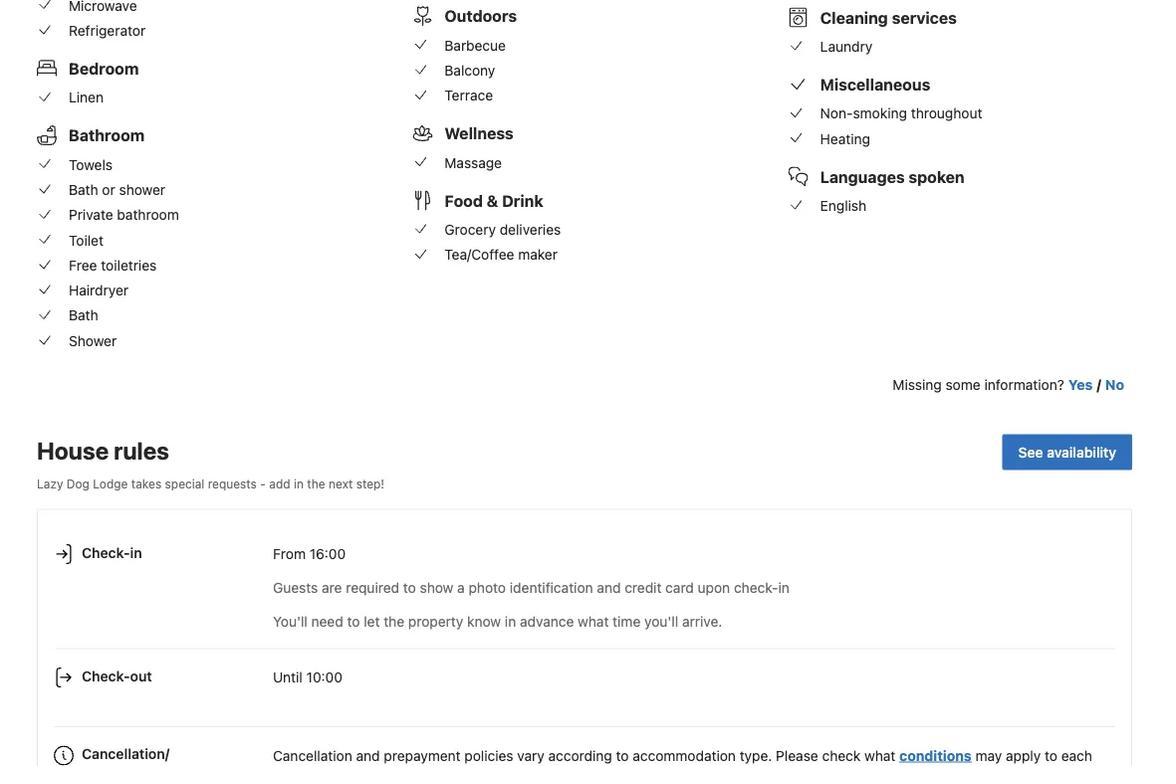 Task type: describe. For each thing, give the bounding box(es) containing it.
shower
[[119, 181, 165, 198]]

private
[[69, 207, 113, 223]]

conditions
[[899, 748, 972, 764]]

bathroom
[[117, 207, 179, 223]]

tea/coffee
[[444, 246, 514, 263]]

to left let
[[347, 614, 360, 630]]

cancellation
[[273, 748, 352, 764]]

house rules
[[37, 437, 169, 465]]

upon
[[698, 580, 730, 596]]

grocery
[[444, 221, 496, 238]]

some
[[946, 376, 981, 393]]

availability
[[1047, 444, 1116, 461]]

cleaning
[[820, 8, 888, 27]]

in right the "know"
[[505, 614, 516, 630]]

see availability
[[1018, 444, 1116, 461]]

you'll need to let the property know in advance what time you'll arrive.
[[273, 614, 722, 630]]

card
[[665, 580, 694, 596]]

private bathroom
[[69, 207, 179, 223]]

type.
[[740, 748, 772, 764]]

shower
[[69, 333, 117, 349]]

/
[[1097, 376, 1101, 393]]

bath or shower
[[69, 181, 165, 198]]

conditions link
[[899, 748, 972, 764]]

wellness
[[444, 124, 514, 143]]

from 16:00
[[273, 546, 346, 563]]

advance
[[520, 614, 574, 630]]

are
[[322, 580, 342, 596]]

0 vertical spatial and
[[597, 580, 621, 596]]

out
[[130, 668, 152, 685]]

guests
[[273, 580, 318, 596]]

english
[[820, 197, 867, 214]]

smoking
[[853, 105, 907, 122]]

show
[[420, 580, 453, 596]]

spoken
[[909, 167, 965, 186]]

may apply to each
[[273, 748, 1092, 767]]

maker
[[518, 246, 558, 263]]

in right add
[[294, 478, 304, 491]]

bedroom
[[69, 59, 139, 78]]

until
[[273, 670, 303, 686]]

required
[[346, 580, 399, 596]]

vary
[[517, 748, 545, 764]]

photo
[[469, 580, 506, 596]]

linen
[[69, 89, 104, 106]]

identification
[[510, 580, 593, 596]]

toiletries
[[101, 257, 157, 273]]

-
[[260, 478, 266, 491]]

dog
[[67, 478, 90, 491]]

bath for bath
[[69, 307, 98, 324]]

until 10:00
[[273, 670, 343, 686]]

see
[[1018, 444, 1043, 461]]

yes
[[1068, 376, 1093, 393]]

food & drink
[[444, 191, 543, 210]]

languages spoken
[[820, 167, 965, 186]]

apply
[[1006, 748, 1041, 764]]

according
[[548, 748, 612, 764]]

towels
[[69, 156, 113, 173]]

policies
[[464, 748, 513, 764]]

property
[[408, 614, 463, 630]]

cancellation and prepayment policies vary according to accommodation type. please check what conditions
[[273, 748, 972, 764]]

cleaning services
[[820, 8, 957, 27]]

cancellation/
[[82, 746, 169, 763]]

languages
[[820, 167, 905, 186]]

know
[[467, 614, 501, 630]]

information?
[[984, 376, 1064, 393]]

check- for in
[[82, 545, 130, 561]]

1 horizontal spatial the
[[384, 614, 404, 630]]

hairdryer
[[69, 282, 128, 299]]

miscellaneous
[[820, 75, 930, 94]]

1 horizontal spatial what
[[864, 748, 896, 764]]

let
[[364, 614, 380, 630]]

add
[[269, 478, 290, 491]]

guests are required to show a photo identification and credit card upon check-in
[[273, 580, 790, 596]]



Task type: vqa. For each thing, say whether or not it's contained in the screenshot.
the Check-in
yes



Task type: locate. For each thing, give the bounding box(es) containing it.
2 check- from the top
[[82, 668, 130, 685]]

0 vertical spatial what
[[578, 614, 609, 630]]

prepayment
[[384, 748, 461, 764]]

bathroom
[[69, 126, 145, 145]]

you'll
[[273, 614, 308, 630]]

yes button
[[1068, 375, 1093, 395]]

check-
[[734, 580, 778, 596]]

0 vertical spatial bath
[[69, 181, 98, 198]]

need
[[311, 614, 343, 630]]

see availability button
[[1002, 435, 1132, 471]]

to inside may apply to each
[[1045, 748, 1058, 764]]

bath for bath or shower
[[69, 181, 98, 198]]

bath up shower at the left top of page
[[69, 307, 98, 324]]

lazy dog lodge takes special requests - add in the next step!
[[37, 478, 384, 491]]

in right upon at the bottom
[[778, 580, 790, 596]]

bath left the or at the left of page
[[69, 181, 98, 198]]

1 horizontal spatial and
[[597, 580, 621, 596]]

what left time
[[578, 614, 609, 630]]

check-
[[82, 545, 130, 561], [82, 668, 130, 685]]

arrive.
[[682, 614, 722, 630]]

check-in
[[82, 545, 142, 561]]

bath
[[69, 181, 98, 198], [69, 307, 98, 324]]

rules
[[114, 437, 169, 465]]

tea/coffee maker
[[444, 246, 558, 263]]

the right let
[[384, 614, 404, 630]]

services
[[892, 8, 957, 27]]

throughout
[[911, 105, 982, 122]]

next
[[329, 478, 353, 491]]

credit
[[625, 580, 662, 596]]

outdoors
[[444, 7, 517, 25]]

10:00
[[306, 670, 343, 686]]

to left the each
[[1045, 748, 1058, 764]]

terrace
[[444, 87, 493, 104]]

0 horizontal spatial and
[[356, 748, 380, 764]]

1 bath from the top
[[69, 181, 98, 198]]

1 vertical spatial the
[[384, 614, 404, 630]]

from
[[273, 546, 306, 563]]

free toiletries
[[69, 257, 157, 273]]

barbecue
[[444, 37, 506, 53]]

refrigerator
[[69, 22, 146, 39]]

house
[[37, 437, 109, 465]]

and
[[597, 580, 621, 596], [356, 748, 380, 764]]

deliveries
[[500, 221, 561, 238]]

&
[[487, 191, 498, 210]]

grocery deliveries
[[444, 221, 561, 238]]

to right according
[[616, 748, 629, 764]]

food
[[444, 191, 483, 210]]

or
[[102, 181, 115, 198]]

and left 'prepayment'
[[356, 748, 380, 764]]

heating
[[820, 130, 870, 147]]

a
[[457, 580, 465, 596]]

check- for out
[[82, 668, 130, 685]]

check- up cancellation/ on the left of page
[[82, 668, 130, 685]]

what right 'check'
[[864, 748, 896, 764]]

1 vertical spatial check-
[[82, 668, 130, 685]]

to left show
[[403, 580, 416, 596]]

check- down lodge
[[82, 545, 130, 561]]

2 bath from the top
[[69, 307, 98, 324]]

1 vertical spatial bath
[[69, 307, 98, 324]]

drink
[[502, 191, 543, 210]]

you'll
[[644, 614, 678, 630]]

0 horizontal spatial the
[[307, 478, 325, 491]]

each
[[1061, 748, 1092, 764]]

0 vertical spatial check-
[[82, 545, 130, 561]]

special
[[165, 478, 204, 491]]

in down takes
[[130, 545, 142, 561]]

no
[[1105, 376, 1124, 393]]

no button
[[1105, 375, 1124, 395]]

massage
[[444, 154, 502, 171]]

accommodation
[[633, 748, 736, 764]]

0 vertical spatial the
[[307, 478, 325, 491]]

lodge
[[93, 478, 128, 491]]

toilet
[[69, 232, 104, 248]]

laundry
[[820, 38, 873, 54]]

non-
[[820, 105, 853, 122]]

free
[[69, 257, 97, 273]]

check-out
[[82, 668, 152, 685]]

the left next
[[307, 478, 325, 491]]

requests
[[208, 478, 257, 491]]

0 horizontal spatial what
[[578, 614, 609, 630]]

check
[[822, 748, 861, 764]]

and left credit
[[597, 580, 621, 596]]

1 check- from the top
[[82, 545, 130, 561]]

1 vertical spatial what
[[864, 748, 896, 764]]

1 vertical spatial and
[[356, 748, 380, 764]]

missing
[[893, 376, 942, 393]]

what
[[578, 614, 609, 630], [864, 748, 896, 764]]



